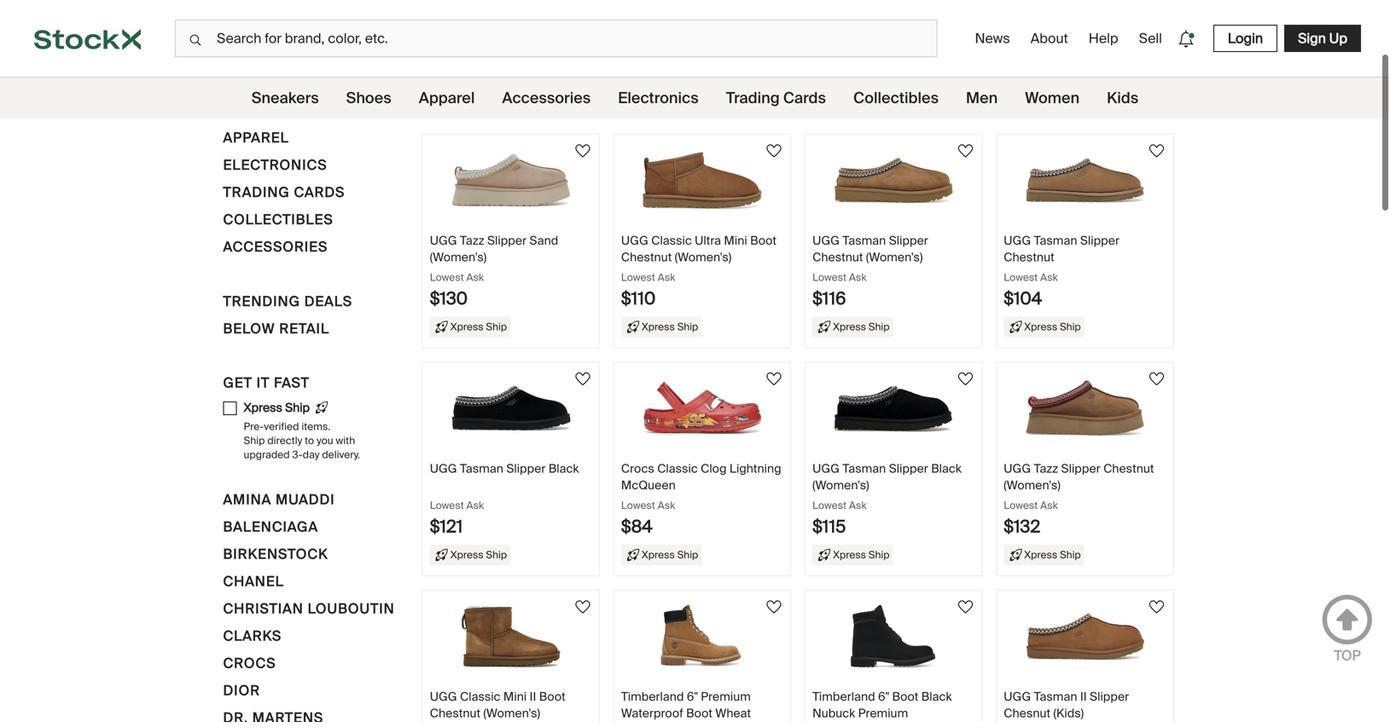 Task type: describe. For each thing, give the bounding box(es) containing it.
black for ugg tasman slipper black (women's) lowest ask $115
[[931, 461, 962, 477]]

slipper inside ugg tasman ii slipper chesnut (kids)
[[1090, 690, 1129, 705]]

ugg tazz slipper sand (women's) lowest ask $130
[[430, 233, 558, 310]]

day
[[303, 449, 320, 462]]

electronics inside product category switcher element
[[618, 88, 699, 108]]

product category switcher element
[[0, 78, 1390, 119]]

trending
[[223, 293, 300, 311]]

retail
[[279, 320, 330, 338]]

timberland for nubuck
[[813, 690, 875, 705]]

notification unread icon image
[[1174, 27, 1198, 51]]

sell link
[[1132, 23, 1169, 54]]

lowest inside ugg tasman slipper black (women's) lowest ask $115
[[813, 499, 847, 513]]

balenciaga
[[223, 519, 318, 537]]

ugg tasman slipper chestnut image
[[1025, 149, 1145, 213]]

ii inside ugg tasman ii slipper chesnut (kids)
[[1080, 690, 1087, 705]]

ask inside ugg tasman slipper black (women's) lowest ask $115
[[849, 499, 867, 513]]

$110
[[621, 288, 656, 310]]

it
[[257, 374, 270, 392]]

home
[[415, 75, 444, 88]]

mcqueen
[[621, 478, 676, 494]]

ugg for $116
[[813, 233, 840, 249]]

collectibles link
[[854, 78, 939, 119]]

premium inside "timberland 6" premium waterproof boot wheat"
[[701, 690, 751, 705]]

amina
[[223, 491, 272, 509]]

lowest inside ugg tazz slipper sand (women's) lowest ask $130
[[430, 271, 464, 284]]

crocs classic clog lightning mcqueen lowest ask $84
[[621, 461, 782, 538]]

news link
[[968, 23, 1017, 54]]

ask inside ugg tazz slipper chestnut (women's) lowest ask $132
[[1041, 499, 1058, 513]]

pre-verified items. ship directly to you with upgraded 3-day delivery.
[[244, 420, 360, 462]]

ask inside ugg tazz slipper sand (women's) lowest ask $130
[[467, 271, 484, 284]]

amina muaddi button
[[223, 490, 335, 517]]

xpress ship for $110
[[642, 320, 698, 334]]

xpress for $115
[[833, 549, 866, 562]]

ugg for $104
[[1004, 233, 1031, 249]]

login button
[[1214, 25, 1278, 52]]

louboutin
[[308, 601, 395, 619]]

chestnut for $104
[[1004, 249, 1055, 265]]

directly
[[267, 435, 302, 448]]

ugg tasman slipper black (women's) image
[[834, 377, 954, 441]]

xpress ship for $104
[[1025, 320, 1081, 334]]

sand
[[530, 233, 558, 249]]

about link
[[1024, 23, 1075, 54]]

xpress for $132
[[1025, 549, 1058, 562]]

ugg tasman slipper black
[[430, 461, 579, 477]]

tasman up lowest ask $121
[[460, 461, 504, 477]]

home / shoes
[[415, 73, 489, 89]]

(kids)
[[1054, 706, 1084, 722]]

timberland 6" premium waterproof boot wheat
[[621, 690, 751, 722]]

trending deals
[[223, 293, 353, 311]]

below
[[223, 320, 275, 338]]

slipper for $116
[[889, 233, 929, 249]]

with
[[336, 435, 355, 448]]

amina muaddi
[[223, 491, 335, 509]]

verified
[[264, 420, 299, 434]]

ship for $115
[[869, 549, 890, 562]]

ask inside crocs classic clog lightning mcqueen lowest ask $84
[[658, 499, 675, 513]]

xpress ship for $130
[[450, 320, 507, 334]]

mini inside the ugg classic ultra mini boot chestnut (women's) lowest ask $110
[[724, 233, 747, 249]]

apparel button
[[223, 127, 289, 154]]

sell
[[1139, 29, 1162, 47]]

apparel link
[[419, 78, 475, 119]]

shoes inside product category switcher element
[[346, 88, 392, 108]]

follow image for ugg classic ultra mini boot chestnut (women's) image on the top of the page
[[764, 141, 785, 161]]

timberland 6" premium waterproof boot wheat link
[[614, 592, 790, 723]]

ship for $84
[[677, 549, 698, 562]]

slipper for $115
[[889, 461, 929, 477]]

$130
[[430, 288, 468, 310]]

accessories button
[[223, 236, 328, 264]]

chestnut inside ugg classic mini ii boot chestnut (women's)
[[430, 706, 481, 722]]

muaddi
[[276, 491, 335, 509]]

follow image for timberland 6" premium waterproof boot wheat image
[[764, 597, 785, 618]]

ship for $116
[[869, 320, 890, 334]]

ship for $130
[[486, 320, 507, 334]]

men
[[966, 88, 998, 108]]

$116
[[813, 288, 846, 310]]

ugg tasman slipper chestnut (women's) lowest ask $116
[[813, 233, 929, 310]]

electronics button
[[223, 154, 327, 182]]

chesnut
[[1004, 706, 1051, 722]]

clarks
[[223, 628, 282, 646]]

boot for timberland 6" premium waterproof boot wheat
[[686, 706, 713, 722]]

premium inside timberland 6" boot black nubuck premium
[[858, 706, 908, 722]]

items.
[[302, 420, 331, 434]]

collectibles button
[[223, 209, 333, 236]]

xpress for $130
[[450, 320, 484, 334]]

lowest inside crocs classic clog lightning mcqueen lowest ask $84
[[621, 499, 655, 513]]

accessories inside product category switcher element
[[502, 88, 591, 108]]

follow image for $104
[[1147, 141, 1167, 161]]

shoes button
[[223, 100, 274, 127]]

trending deals button
[[223, 291, 353, 318]]

black for timberland 6" boot black nubuck premium
[[922, 690, 952, 705]]

sort
[[1029, 84, 1053, 100]]

tasman inside ugg tasman ii slipper chesnut (kids)
[[1034, 690, 1078, 705]]

tasman for $104
[[1034, 233, 1078, 249]]

up
[[1330, 29, 1348, 47]]

timberland 6" premium waterproof boot wheat image
[[643, 605, 762, 669]]

follow image for $116
[[955, 141, 976, 161]]

:
[[1070, 84, 1073, 100]]

trading cards inside product category switcher element
[[726, 88, 826, 108]]

sneakers button
[[223, 73, 302, 100]]

get
[[223, 374, 252, 392]]

chanel button
[[223, 572, 284, 599]]

(women's) for $130
[[430, 249, 487, 265]]

ship for $132
[[1060, 549, 1081, 562]]

christian louboutin button
[[223, 599, 395, 626]]

get it fast
[[223, 374, 310, 392]]

0 horizontal spatial apparel
[[223, 129, 289, 147]]

trading inside button
[[223, 184, 290, 201]]

boot for ugg classic ultra mini boot chestnut (women's) lowest ask $110
[[750, 233, 777, 249]]

0 horizontal spatial shoes
[[223, 102, 274, 119]]

lowest inside the ugg classic ultra mini boot chestnut (women's) lowest ask $110
[[621, 271, 655, 284]]

ship for $104
[[1060, 320, 1081, 334]]

balenciaga button
[[223, 517, 318, 544]]

lowest inside lowest ask $121
[[430, 499, 464, 513]]

lightning
[[730, 461, 782, 477]]

xpress ship up verified
[[244, 400, 310, 416]]

chestnut for $116
[[813, 249, 863, 265]]

apparel inside product category switcher element
[[419, 88, 475, 108]]

ugg classic ultra mini boot chestnut (women's) image
[[643, 149, 762, 213]]

below retail
[[223, 320, 330, 338]]

(women's) for $115
[[813, 478, 869, 494]]

Search... search field
[[175, 20, 938, 57]]

classic for $84
[[657, 461, 698, 477]]

follow image right ugg tasman ii slipper chesnut (kids) image
[[1147, 597, 1167, 618]]

timberland 6" boot black nubuck premium
[[813, 690, 952, 722]]

xpress for $110
[[642, 320, 675, 334]]

trading cards button
[[223, 182, 345, 209]]

ugg for $115
[[813, 461, 840, 477]]

chestnut for $132
[[1104, 461, 1154, 477]]

6" for boot
[[878, 690, 890, 705]]

below retail button
[[223, 318, 330, 346]]

crocs for crocs
[[223, 655, 276, 673]]

follow image for the ugg tazz slipper sand (women's) "image"
[[573, 141, 593, 161]]

you
[[317, 435, 333, 448]]

men link
[[966, 78, 998, 119]]

classic inside ugg classic mini ii boot chestnut (women's)
[[460, 690, 501, 705]]

slipper for $104
[[1080, 233, 1120, 249]]

ugg tasman slipper black (women's) lowest ask $115
[[813, 461, 962, 538]]

6" for premium
[[687, 690, 698, 705]]

1 vertical spatial collectibles
[[223, 211, 333, 229]]

follow image for $115
[[955, 369, 976, 390]]

tazz for $130
[[460, 233, 484, 249]]

home link
[[415, 74, 444, 89]]



Task type: locate. For each thing, give the bounding box(es) containing it.
xpress ship for $116
[[833, 320, 890, 334]]

slipper down ugg tasman slipper chestnut "image"
[[1080, 233, 1120, 249]]

ugg inside ugg tasman slipper chestnut (women's) lowest ask $116
[[813, 233, 840, 249]]

follow image for $132
[[1147, 369, 1167, 390]]

ii down ugg classic mini ii boot chestnut (women's) image
[[530, 690, 536, 705]]

6" inside "timberland 6" premium waterproof boot wheat"
[[687, 690, 698, 705]]

ship down ugg tasman slipper chestnut (women's) lowest ask $116
[[869, 320, 890, 334]]

0 horizontal spatial timberland
[[621, 690, 684, 705]]

ugg inside ugg tasman slipper black (women's) lowest ask $115
[[813, 461, 840, 477]]

(women's) down ugg classic mini ii boot chestnut (women's) image
[[484, 706, 540, 722]]

timberland up waterproof
[[621, 690, 684, 705]]

1 vertical spatial tazz
[[1034, 461, 1059, 477]]

timberland 6" boot black nubuck premium link
[[806, 592, 982, 723]]

6" down timberland 6" premium waterproof boot wheat image
[[687, 690, 698, 705]]

ship up verified
[[285, 400, 310, 416]]

shoes
[[459, 74, 489, 88], [346, 88, 392, 108], [223, 102, 274, 119]]

0 vertical spatial trading
[[726, 88, 780, 108]]

ugg tasman slipper chestnut (women's) image
[[834, 149, 954, 213]]

lowest inside ugg tazz slipper chestnut (women's) lowest ask $132
[[1004, 499, 1038, 513]]

crocs button
[[223, 654, 276, 681]]

electronics link
[[618, 78, 699, 119]]

ii inside ugg classic mini ii boot chestnut (women's)
[[530, 690, 536, 705]]

(women's) inside the ugg classic ultra mini boot chestnut (women's) lowest ask $110
[[675, 249, 732, 265]]

nubuck
[[813, 706, 855, 722]]

follow image down the accessories link
[[573, 141, 593, 161]]

slipper down ugg tasman slipper black (women's) image
[[889, 461, 929, 477]]

ship inside pre-verified items. ship directly to you with upgraded 3-day delivery.
[[244, 435, 265, 448]]

ugg tazz slipper sand (women's) image
[[451, 149, 571, 213]]

1 horizontal spatial accessories
[[502, 88, 591, 108]]

chestnut inside ugg tazz slipper chestnut (women's) lowest ask $132
[[1104, 461, 1154, 477]]

1 horizontal spatial 6"
[[878, 690, 890, 705]]

follow image right ugg tazz slipper chestnut (women's) image
[[1147, 369, 1167, 390]]

shoes inside 'home / shoes'
[[459, 74, 489, 88]]

1 vertical spatial crocs
[[223, 655, 276, 673]]

xpress down $116
[[833, 320, 866, 334]]

boot for ugg classic mini ii boot chestnut (women's)
[[539, 690, 566, 705]]

premium up wheat
[[701, 690, 751, 705]]

xpress ship down lowest ask $121
[[450, 549, 507, 562]]

boot inside the ugg classic ultra mini boot chestnut (women's) lowest ask $110
[[750, 233, 777, 249]]

1 vertical spatial cards
[[294, 184, 345, 201]]

0 vertical spatial premium
[[701, 690, 751, 705]]

follow image
[[955, 141, 976, 161], [1147, 141, 1167, 161], [573, 369, 593, 390], [764, 369, 785, 390], [955, 369, 976, 390], [1147, 369, 1167, 390], [955, 597, 976, 618], [1147, 597, 1167, 618]]

ugg tasman slipper black image
[[451, 377, 571, 441]]

1 timberland from the left
[[621, 690, 684, 705]]

waterproof
[[621, 706, 683, 722]]

slipper down ugg tazz slipper chestnut (women's) image
[[1061, 461, 1101, 477]]

kids link
[[1107, 78, 1139, 119]]

1 vertical spatial trading cards
[[223, 184, 345, 201]]

xpress down $121
[[450, 549, 484, 562]]

collectibles
[[854, 88, 939, 108], [223, 211, 333, 229]]

follow image for $121
[[573, 369, 593, 390]]

ask inside lowest ask $121
[[467, 499, 484, 513]]

crocs classic clog lightning mcqueen image
[[643, 377, 762, 441]]

dior button
[[223, 681, 260, 708]]

lowest inside ugg tasman slipper chestnut lowest ask $104
[[1004, 271, 1038, 284]]

help
[[1089, 29, 1119, 47]]

xpress ship down $132 on the right bottom of page
[[1025, 549, 1081, 562]]

timberland for boot
[[621, 690, 684, 705]]

boot inside "timberland 6" premium waterproof boot wheat"
[[686, 706, 713, 722]]

ship down crocs classic clog lightning mcqueen lowest ask $84
[[677, 549, 698, 562]]

black down ugg tasman slipper black (women's) image
[[931, 461, 962, 477]]

slipper down the ugg tasman slipper chestnut (women's) image
[[889, 233, 929, 249]]

ugg inside ugg tazz slipper chestnut (women's) lowest ask $132
[[1004, 461, 1031, 477]]

2 horizontal spatial shoes
[[459, 74, 489, 88]]

ask inside ugg tasman slipper chestnut lowest ask $104
[[1041, 271, 1058, 284]]

tazz up $132 on the right bottom of page
[[1034, 461, 1059, 477]]

xpress for $84
[[642, 549, 675, 562]]

ugg classic mini ii boot chestnut (women's)
[[430, 690, 566, 722]]

(women's) for $116
[[866, 249, 923, 265]]

ugg tazz slipper chestnut (women's) image
[[1025, 377, 1145, 441]]

boot right ultra
[[750, 233, 777, 249]]

$84
[[621, 516, 653, 538]]

2 timberland from the left
[[813, 690, 875, 705]]

sneakers link
[[252, 78, 319, 119]]

xpress down '$130'
[[450, 320, 484, 334]]

(women's) up $132 on the right bottom of page
[[1004, 478, 1061, 494]]

cards inside button
[[294, 184, 345, 201]]

0 horizontal spatial cards
[[294, 184, 345, 201]]

black inside ugg tasman slipper black (women's) lowest ask $115
[[931, 461, 962, 477]]

1 horizontal spatial tazz
[[1034, 461, 1059, 477]]

(women's) down the ugg tasman slipper chestnut (women's) image
[[866, 249, 923, 265]]

ugg tazz slipper chestnut (women's) lowest ask $132
[[1004, 461, 1154, 538]]

ship down 'pre-'
[[244, 435, 265, 448]]

tasman down ugg tasman slipper black (women's) image
[[843, 461, 886, 477]]

ugg inside the ugg classic ultra mini boot chestnut (women's) lowest ask $110
[[621, 233, 649, 249]]

classic inside crocs classic clog lightning mcqueen lowest ask $84
[[657, 461, 698, 477]]

0 horizontal spatial electronics
[[223, 156, 327, 174]]

0 horizontal spatial accessories
[[223, 238, 328, 256]]

(women's)
[[430, 249, 487, 265], [675, 249, 732, 265], [866, 249, 923, 265], [813, 478, 869, 494], [1004, 478, 1061, 494], [484, 706, 540, 722]]

lowest up $132 on the right bottom of page
[[1004, 499, 1038, 513]]

1 vertical spatial premium
[[858, 706, 908, 722]]

0 vertical spatial cards
[[783, 88, 826, 108]]

sign
[[1298, 29, 1326, 47]]

pre-
[[244, 420, 264, 434]]

collectibles down the trading cards button
[[223, 211, 333, 229]]

tasman down the ugg tasman slipper chestnut (women's) image
[[843, 233, 886, 249]]

women
[[1025, 88, 1080, 108]]

follow image right ugg tasman slipper chestnut "image"
[[1147, 141, 1167, 161]]

lowest up $84
[[621, 499, 655, 513]]

1 horizontal spatial trading cards
[[726, 88, 826, 108]]

delivery.
[[322, 449, 360, 462]]

classic up mcqueen
[[657, 461, 698, 477]]

xpress ship down $110
[[642, 320, 698, 334]]

lowest inside ugg tasman slipper chestnut (women's) lowest ask $116
[[813, 271, 847, 284]]

slipper inside ugg tasman slipper black (women's) lowest ask $115
[[889, 461, 929, 477]]

ugg classic ultra mini boot chestnut (women's) lowest ask $110
[[621, 233, 777, 310]]

1 horizontal spatial crocs
[[621, 461, 655, 477]]

xpress for $104
[[1025, 320, 1058, 334]]

by
[[1056, 84, 1070, 100]]

crocs down "clarks" button
[[223, 655, 276, 673]]

classic down ugg classic mini ii boot chestnut (women's) image
[[460, 690, 501, 705]]

1 6" from the left
[[687, 690, 698, 705]]

follow image right crocs classic clog lightning mcqueen image
[[764, 369, 785, 390]]

lowest up $110
[[621, 271, 655, 284]]

0 horizontal spatial trading cards
[[223, 184, 345, 201]]

women link
[[1025, 78, 1080, 119]]

follow image right ugg tasman slipper black (women's) image
[[955, 369, 976, 390]]

deals
[[304, 293, 353, 311]]

xpress down $110
[[642, 320, 675, 334]]

(women's) inside ugg tazz slipper chestnut (women's) lowest ask $132
[[1004, 478, 1061, 494]]

dior
[[223, 683, 260, 700]]

xpress ship down $115
[[833, 549, 890, 562]]

2 vertical spatial classic
[[460, 690, 501, 705]]

slipper inside ugg tasman slipper chestnut (women's) lowest ask $116
[[889, 233, 929, 249]]

boot inside timberland 6" boot black nubuck premium
[[892, 690, 919, 705]]

chestnut inside the ugg classic ultra mini boot chestnut (women's) lowest ask $110
[[621, 249, 672, 265]]

accessories
[[502, 88, 591, 108], [223, 238, 328, 256]]

0 vertical spatial accessories
[[502, 88, 591, 108]]

2 6" from the left
[[878, 690, 890, 705]]

ship for $121
[[486, 549, 507, 562]]

wheat
[[716, 706, 751, 722]]

3-
[[292, 449, 303, 462]]

xpress down $115
[[833, 549, 866, 562]]

sign up
[[1298, 29, 1348, 47]]

0 horizontal spatial 6"
[[687, 690, 698, 705]]

mini right ultra
[[724, 233, 747, 249]]

follow image
[[573, 141, 593, 161], [764, 141, 785, 161], [573, 597, 593, 618], [764, 597, 785, 618]]

tazz inside ugg tazz slipper sand (women's) lowest ask $130
[[460, 233, 484, 249]]

lowest up $116
[[813, 271, 847, 284]]

xpress for $121
[[450, 549, 484, 562]]

1 horizontal spatial mini
[[724, 233, 747, 249]]

xpress for $116
[[833, 320, 866, 334]]

/
[[450, 73, 454, 89]]

lowest
[[430, 271, 464, 284], [621, 271, 655, 284], [813, 271, 847, 284], [1004, 271, 1038, 284], [430, 499, 464, 513], [621, 499, 655, 513], [813, 499, 847, 513], [1004, 499, 1038, 513]]

1 vertical spatial accessories
[[223, 238, 328, 256]]

follow image right timberland 6" premium waterproof boot wheat image
[[764, 597, 785, 618]]

black down the ugg tasman slipper black image on the left
[[549, 461, 579, 477]]

follow image right timberland 6" boot black nubuck premium image
[[955, 597, 976, 618]]

slipper inside ugg tasman slipper chestnut lowest ask $104
[[1080, 233, 1120, 249]]

ugg tasman ii slipper chesnut (kids) image
[[1025, 605, 1145, 669]]

ugg inside ugg tazz slipper sand (women's) lowest ask $130
[[430, 233, 457, 249]]

ship
[[486, 320, 507, 334], [677, 320, 698, 334], [869, 320, 890, 334], [1060, 320, 1081, 334], [285, 400, 310, 416], [244, 435, 265, 448], [486, 549, 507, 562], [677, 549, 698, 562], [869, 549, 890, 562], [1060, 549, 1081, 562]]

1 horizontal spatial cards
[[783, 88, 826, 108]]

ii up (kids)
[[1080, 690, 1087, 705]]

mini inside ugg classic mini ii boot chestnut (women's)
[[504, 690, 527, 705]]

tasman inside ugg tasman slipper chestnut (women's) lowest ask $116
[[843, 233, 886, 249]]

ship up ugg classic mini ii boot chestnut (women's) image
[[486, 549, 507, 562]]

slipper for $130
[[487, 233, 527, 249]]

1 horizontal spatial trading
[[726, 88, 780, 108]]

classic for lowest
[[651, 233, 692, 249]]

back to top image
[[1322, 595, 1373, 646]]

tazz inside ugg tazz slipper chestnut (women's) lowest ask $132
[[1034, 461, 1059, 477]]

black inside timberland 6" boot black nubuck premium
[[922, 690, 952, 705]]

1 horizontal spatial electronics
[[618, 88, 699, 108]]

timberland inside timberland 6" boot black nubuck premium
[[813, 690, 875, 705]]

timberland inside "timberland 6" premium waterproof boot wheat"
[[621, 690, 684, 705]]

1 vertical spatial apparel
[[223, 129, 289, 147]]

sort by : featured
[[1029, 84, 1125, 100]]

xpress ship down $104
[[1025, 320, 1081, 334]]

ugg inside ugg classic mini ii boot chestnut (women's)
[[430, 690, 457, 705]]

lowest up $121
[[430, 499, 464, 513]]

1 vertical spatial mini
[[504, 690, 527, 705]]

featured
[[1076, 84, 1125, 100]]

follow image for ugg classic mini ii boot chestnut (women's) image
[[573, 597, 593, 618]]

ugg tasman ii slipper chesnut (kids) link
[[997, 592, 1173, 723]]

classic inside the ugg classic ultra mini boot chestnut (women's) lowest ask $110
[[651, 233, 692, 249]]

1 vertical spatial classic
[[657, 461, 698, 477]]

slipper
[[487, 233, 527, 249], [889, 233, 929, 249], [1080, 233, 1120, 249], [506, 461, 546, 477], [889, 461, 929, 477], [1061, 461, 1101, 477], [1090, 690, 1129, 705]]

upgraded
[[244, 449, 290, 462]]

mini down ugg classic mini ii boot chestnut (women's) image
[[504, 690, 527, 705]]

ugg inside ugg tasman ii slipper chesnut (kids)
[[1004, 690, 1031, 705]]

crocs up mcqueen
[[621, 461, 655, 477]]

fast
[[274, 374, 310, 392]]

1 horizontal spatial collectibles
[[854, 88, 939, 108]]

0 vertical spatial crocs
[[621, 461, 655, 477]]

accessories down search... search box
[[502, 88, 591, 108]]

chestnut inside ugg tasman slipper chestnut lowest ask $104
[[1004, 249, 1055, 265]]

0 horizontal spatial crocs
[[223, 655, 276, 673]]

follow image down 'trading cards' link
[[764, 141, 785, 161]]

ii
[[530, 690, 536, 705], [1080, 690, 1087, 705]]

slipper left sand
[[487, 233, 527, 249]]

ship down ugg tazz slipper sand (women's) lowest ask $130
[[486, 320, 507, 334]]

ugg inside ugg tasman slipper chestnut lowest ask $104
[[1004, 233, 1031, 249]]

black for ugg tasman slipper black
[[549, 461, 579, 477]]

xpress ship for $132
[[1025, 549, 1081, 562]]

sign up button
[[1285, 25, 1361, 52]]

chanel
[[223, 573, 284, 591]]

(women's) up $115
[[813, 478, 869, 494]]

follow image down men at right
[[955, 141, 976, 161]]

trading inside product category switcher element
[[726, 88, 780, 108]]

ship for $110
[[677, 320, 698, 334]]

timberland 6" boot black nubuck premium image
[[834, 605, 954, 669]]

2 ii from the left
[[1080, 690, 1087, 705]]

boot down ugg classic mini ii boot chestnut (women's) image
[[539, 690, 566, 705]]

xpress ship down '$130'
[[450, 320, 507, 334]]

tasman for $115
[[843, 461, 886, 477]]

0 horizontal spatial trading
[[223, 184, 290, 201]]

ugg for $110
[[621, 233, 649, 249]]

ugg classic mini ii boot chestnut (women's) image
[[451, 605, 571, 669]]

login
[[1228, 29, 1263, 47]]

sneakers up apparel button
[[252, 88, 319, 108]]

tazz up '$130'
[[460, 233, 484, 249]]

lowest ask $121
[[430, 499, 484, 538]]

lowest up $104
[[1004, 271, 1038, 284]]

1 vertical spatial trading
[[223, 184, 290, 201]]

classic left ultra
[[651, 233, 692, 249]]

xpress ship for $115
[[833, 549, 890, 562]]

tasman inside ugg tasman slipper black (women's) lowest ask $115
[[843, 461, 886, 477]]

cards inside product category switcher element
[[783, 88, 826, 108]]

clarks button
[[223, 626, 282, 654]]

0 vertical spatial apparel
[[419, 88, 475, 108]]

birkenstock button
[[223, 544, 328, 572]]

ugg for $130
[[430, 233, 457, 249]]

1 horizontal spatial timberland
[[813, 690, 875, 705]]

xpress down $84
[[642, 549, 675, 562]]

trading cards link
[[726, 78, 826, 119]]

tazz
[[460, 233, 484, 249], [1034, 461, 1059, 477]]

about
[[1031, 29, 1068, 47]]

collectibles inside product category switcher element
[[854, 88, 939, 108]]

(women's) inside ugg tasman slipper chestnut (women's) lowest ask $116
[[866, 249, 923, 265]]

sneakers up shoes button on the top
[[223, 74, 302, 92]]

news
[[975, 29, 1010, 47]]

$104
[[1004, 288, 1042, 310]]

ugg for $132
[[1004, 461, 1031, 477]]

0 vertical spatial electronics
[[618, 88, 699, 108]]

xpress ship
[[450, 320, 507, 334], [642, 320, 698, 334], [833, 320, 890, 334], [1025, 320, 1081, 334], [244, 400, 310, 416], [450, 549, 507, 562], [642, 549, 698, 562], [833, 549, 890, 562], [1025, 549, 1081, 562]]

shoes down sneakers button
[[223, 102, 274, 119]]

0 vertical spatial classic
[[651, 233, 692, 249]]

6" down timberland 6" boot black nubuck premium image
[[878, 690, 890, 705]]

timberland
[[621, 690, 684, 705], [813, 690, 875, 705]]

ugg tasman ii slipper chesnut (kids)
[[1004, 690, 1129, 722]]

shoes left home link
[[346, 88, 392, 108]]

0 horizontal spatial ii
[[530, 690, 536, 705]]

help link
[[1082, 23, 1125, 54]]

1 vertical spatial electronics
[[223, 156, 327, 174]]

slipper down the ugg tasman slipper black image on the left
[[506, 461, 546, 477]]

ship down ugg tasman slipper black (women's) lowest ask $115
[[869, 549, 890, 562]]

ugg tasman slipper chestnut lowest ask $104
[[1004, 233, 1120, 310]]

ship down ugg tasman slipper chestnut lowest ask $104
[[1060, 320, 1081, 334]]

0 horizontal spatial collectibles
[[223, 211, 333, 229]]

tasman up $104
[[1034, 233, 1078, 249]]

1 horizontal spatial apparel
[[419, 88, 475, 108]]

boot inside ugg classic mini ii boot chestnut (women's)
[[539, 690, 566, 705]]

$121
[[430, 516, 463, 538]]

timberland up 'nubuck'
[[813, 690, 875, 705]]

0 vertical spatial mini
[[724, 233, 747, 249]]

slipper for $132
[[1061, 461, 1101, 477]]

tasman for $116
[[843, 233, 886, 249]]

xpress ship for $84
[[642, 549, 698, 562]]

lowest up $115
[[813, 499, 847, 513]]

premium
[[701, 690, 751, 705], [858, 706, 908, 722]]

1 horizontal spatial ii
[[1080, 690, 1087, 705]]

slipper down ugg tasman ii slipper chesnut (kids) image
[[1090, 690, 1129, 705]]

ship down the ugg classic ultra mini boot chestnut (women's) lowest ask $110
[[677, 320, 698, 334]]

xpress ship for $121
[[450, 549, 507, 562]]

(women's) for $132
[[1004, 478, 1061, 494]]

0 vertical spatial trading cards
[[726, 88, 826, 108]]

trading
[[726, 88, 780, 108], [223, 184, 290, 201]]

christian
[[223, 601, 304, 619]]

(women's) inside ugg tazz slipper sand (women's) lowest ask $130
[[430, 249, 487, 265]]

apparel down shoes button on the top
[[223, 129, 289, 147]]

ship down ugg tazz slipper chestnut (women's) lowest ask $132
[[1060, 549, 1081, 562]]

xpress down $132 on the right bottom of page
[[1025, 549, 1058, 562]]

christian louboutin
[[223, 601, 395, 619]]

xpress ship down $116
[[833, 320, 890, 334]]

collectibles up the ugg tasman slipper chestnut (women's) image
[[854, 88, 939, 108]]

0 horizontal spatial premium
[[701, 690, 751, 705]]

black down timberland 6" boot black nubuck premium image
[[922, 690, 952, 705]]

$132
[[1004, 516, 1041, 538]]

sneakers inside product category switcher element
[[252, 88, 319, 108]]

shoes right / at the left top of the page
[[459, 74, 489, 88]]

crocs for crocs classic clog lightning mcqueen lowest ask $84
[[621, 461, 655, 477]]

xpress up 'pre-'
[[244, 400, 282, 416]]

1 ii from the left
[[530, 690, 536, 705]]

lowest up '$130'
[[430, 271, 464, 284]]

follow image right the ugg tasman slipper black image on the left
[[573, 369, 593, 390]]

tasman up (kids)
[[1034, 690, 1078, 705]]

to
[[305, 435, 314, 448]]

crocs inside crocs classic clog lightning mcqueen lowest ask $84
[[621, 461, 655, 477]]

chestnut inside ugg tasman slipper chestnut (women's) lowest ask $116
[[813, 249, 863, 265]]

boot down timberland 6" boot black nubuck premium image
[[892, 690, 919, 705]]

slipper inside ugg tazz slipper chestnut (women's) lowest ask $132
[[1061, 461, 1101, 477]]

sneakers
[[223, 74, 302, 92], [252, 88, 319, 108]]

ugg classic mini ii boot chestnut (women's) link
[[423, 592, 599, 723]]

(women's) inside ugg classic mini ii boot chestnut (women's)
[[484, 706, 540, 722]]

follow image for $84
[[764, 369, 785, 390]]

top
[[1334, 647, 1361, 665]]

(women's) inside ugg tasman slipper black (women's) lowest ask $115
[[813, 478, 869, 494]]

0 horizontal spatial tazz
[[460, 233, 484, 249]]

tasman inside ugg tasman slipper chestnut lowest ask $104
[[1034, 233, 1078, 249]]

apparel down home
[[419, 88, 475, 108]]

stockx logo image
[[34, 29, 141, 50]]

shoes link
[[346, 78, 392, 119]]

1 horizontal spatial premium
[[858, 706, 908, 722]]

0 vertical spatial tazz
[[460, 233, 484, 249]]

ask inside the ugg classic ultra mini boot chestnut (women's) lowest ask $110
[[658, 271, 675, 284]]

black
[[549, 461, 579, 477], [931, 461, 962, 477], [922, 690, 952, 705]]

xpress ship down $84
[[642, 549, 698, 562]]

(women's) up '$130'
[[430, 249, 487, 265]]

1 horizontal spatial shoes
[[346, 88, 392, 108]]

boot left wheat
[[686, 706, 713, 722]]

(women's) down ultra
[[675, 249, 732, 265]]

0 horizontal spatial mini
[[504, 690, 527, 705]]

0 vertical spatial collectibles
[[854, 88, 939, 108]]

follow image right ugg classic mini ii boot chestnut (women's) image
[[573, 597, 593, 618]]

slipper inside ugg tazz slipper sand (women's) lowest ask $130
[[487, 233, 527, 249]]

6" inside timberland 6" boot black nubuck premium
[[878, 690, 890, 705]]

ask inside ugg tasman slipper chestnut (women's) lowest ask $116
[[849, 271, 867, 284]]

ultra
[[695, 233, 721, 249]]

tazz for $132
[[1034, 461, 1059, 477]]

premium right 'nubuck'
[[858, 706, 908, 722]]

accessories down the collectibles button
[[223, 238, 328, 256]]



Task type: vqa. For each thing, say whether or not it's contained in the screenshot.


